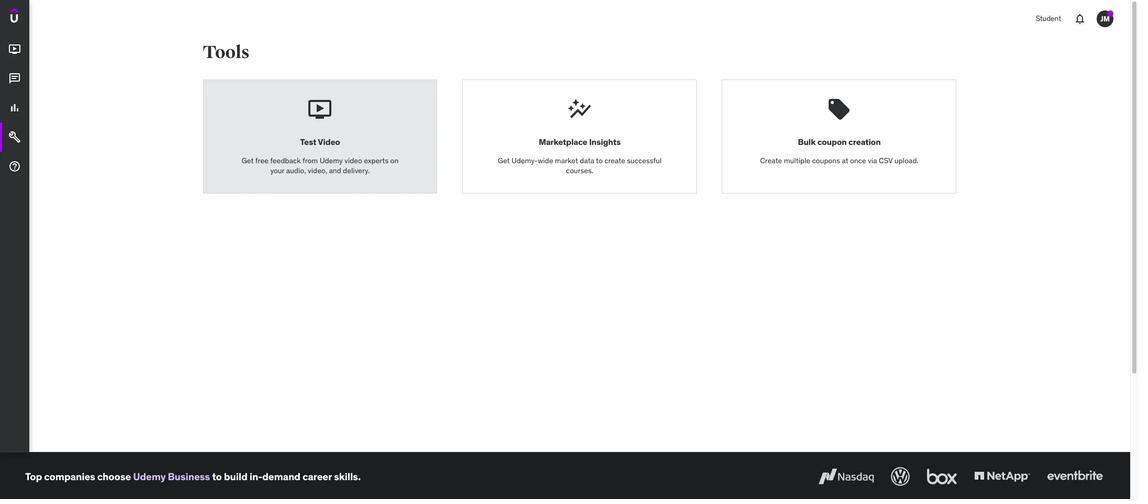 Task type: vqa. For each thing, say whether or not it's contained in the screenshot.
master
no



Task type: locate. For each thing, give the bounding box(es) containing it.
1 horizontal spatial get
[[498, 156, 510, 165]]

udemy up and at the top left of page
[[320, 156, 343, 165]]

coupons
[[812, 156, 840, 165]]

udemy business link
[[133, 471, 210, 483]]

1 vertical spatial medium image
[[8, 131, 21, 144]]

career
[[303, 471, 332, 483]]

coupon
[[818, 137, 847, 147]]

0 horizontal spatial udemy
[[133, 471, 166, 483]]

to
[[596, 156, 603, 165], [212, 471, 222, 483]]

udemy right the 'choose'
[[133, 471, 166, 483]]

get left udemy-
[[498, 156, 510, 165]]

2 vertical spatial medium image
[[8, 160, 21, 173]]

top companies choose udemy business to build in-demand career skills.
[[25, 471, 361, 483]]

medium image
[[8, 102, 21, 114], [8, 131, 21, 144], [8, 160, 21, 173]]

medium image
[[8, 43, 21, 56], [8, 72, 21, 85]]

udemy inside get free feedback from udemy video experts on your audio, video, and delivery.
[[320, 156, 343, 165]]

0 vertical spatial to
[[596, 156, 603, 165]]

to right the data
[[596, 156, 603, 165]]

get
[[242, 156, 254, 165], [498, 156, 510, 165]]

1 horizontal spatial to
[[596, 156, 603, 165]]

netapp image
[[972, 466, 1033, 489]]

1 get from the left
[[242, 156, 254, 165]]

2 medium image from the top
[[8, 72, 21, 85]]

free
[[255, 156, 269, 165]]

udemy
[[320, 156, 343, 165], [133, 471, 166, 483]]

skills.
[[334, 471, 361, 483]]

0 horizontal spatial get
[[242, 156, 254, 165]]

student link
[[1030, 6, 1068, 31]]

1 vertical spatial to
[[212, 471, 222, 483]]

you have alerts image
[[1108, 10, 1114, 17]]

1 medium image from the top
[[8, 102, 21, 114]]

create multiple coupons at once via csv upload.
[[760, 156, 919, 165]]

jm
[[1101, 14, 1110, 23]]

nasdaq image
[[816, 466, 877, 489]]

video,
[[308, 166, 327, 176]]

create
[[605, 156, 625, 165]]

volkswagen image
[[889, 466, 912, 489]]

companies
[[44, 471, 95, 483]]

1 horizontal spatial udemy
[[320, 156, 343, 165]]

1 vertical spatial medium image
[[8, 72, 21, 85]]

delivery.
[[343, 166, 370, 176]]

from
[[303, 156, 318, 165]]

video
[[318, 137, 340, 147]]

build
[[224, 471, 248, 483]]

get inside 'get udemy-wide market data to create successful courses.'
[[498, 156, 510, 165]]

get left free on the top left of page
[[242, 156, 254, 165]]

jm link
[[1093, 6, 1118, 31]]

to left build
[[212, 471, 222, 483]]

in-
[[250, 471, 262, 483]]

1 vertical spatial udemy
[[133, 471, 166, 483]]

get inside get free feedback from udemy video experts on your audio, video, and delivery.
[[242, 156, 254, 165]]

eventbrite image
[[1045, 466, 1105, 489]]

to inside 'get udemy-wide market data to create successful courses.'
[[596, 156, 603, 165]]

courses.
[[566, 166, 594, 176]]

2 get from the left
[[498, 156, 510, 165]]

0 vertical spatial medium image
[[8, 102, 21, 114]]

wide
[[538, 156, 553, 165]]

creation
[[849, 137, 881, 147]]

0 vertical spatial udemy
[[320, 156, 343, 165]]

0 vertical spatial medium image
[[8, 43, 21, 56]]

0 horizontal spatial to
[[212, 471, 222, 483]]

top
[[25, 471, 42, 483]]



Task type: describe. For each thing, give the bounding box(es) containing it.
get udemy-wide market data to create successful courses.
[[498, 156, 662, 176]]

create
[[760, 156, 782, 165]]

video
[[345, 156, 362, 165]]

market
[[555, 156, 578, 165]]

at
[[842, 156, 849, 165]]

data
[[580, 156, 595, 165]]

2 medium image from the top
[[8, 131, 21, 144]]

audio,
[[286, 166, 306, 176]]

multiple
[[784, 156, 811, 165]]

test
[[300, 137, 316, 147]]

business
[[168, 471, 210, 483]]

1 medium image from the top
[[8, 43, 21, 56]]

experts
[[364, 156, 389, 165]]

via
[[868, 156, 877, 165]]

choose
[[97, 471, 131, 483]]

on
[[390, 156, 399, 165]]

udemy image
[[10, 8, 58, 26]]

successful
[[627, 156, 662, 165]]

notifications image
[[1074, 13, 1087, 25]]

to for business
[[212, 471, 222, 483]]

once
[[850, 156, 866, 165]]

marketplace
[[539, 137, 588, 147]]

tools
[[203, 41, 249, 63]]

udemy-
[[512, 156, 538, 165]]

demand
[[262, 471, 301, 483]]

csv
[[879, 156, 893, 165]]

bulk
[[798, 137, 816, 147]]

upload.
[[895, 156, 919, 165]]

get for marketplace insights
[[498, 156, 510, 165]]

box image
[[925, 466, 960, 489]]

get for test video
[[242, 156, 254, 165]]

to for data
[[596, 156, 603, 165]]

your
[[270, 166, 285, 176]]

insights
[[589, 137, 621, 147]]

marketplace insights
[[539, 137, 621, 147]]

get free feedback from udemy video experts on your audio, video, and delivery.
[[242, 156, 399, 176]]

test video
[[300, 137, 340, 147]]

and
[[329, 166, 341, 176]]

bulk coupon creation
[[798, 137, 881, 147]]

3 medium image from the top
[[8, 160, 21, 173]]

student
[[1036, 14, 1061, 23]]

feedback
[[270, 156, 301, 165]]



